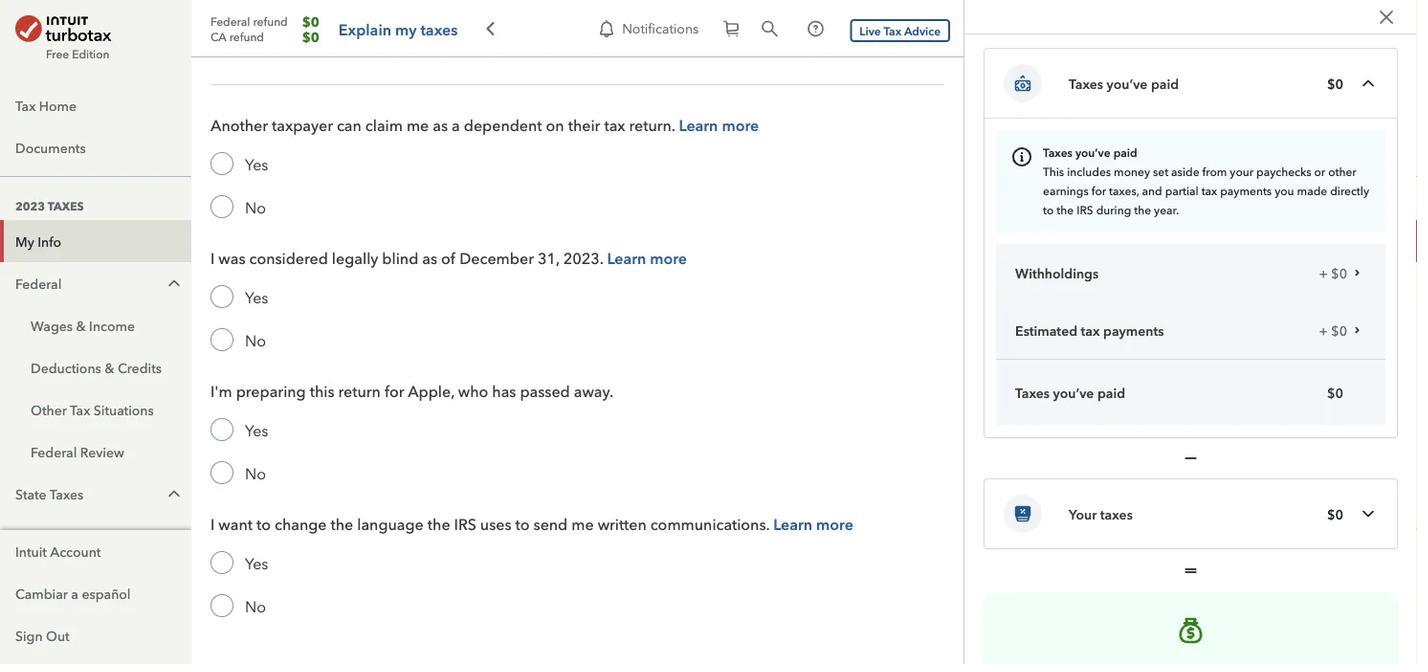 Task type: describe. For each thing, give the bounding box(es) containing it.
3 1 from the top
[[311, 159, 319, 177]]

3 4 from the top
[[311, 200, 319, 217]]

toggle refund list image
[[479, 17, 502, 40]]

2 2 from the top
[[311, 54, 319, 72]]

documents link
[[0, 126, 191, 168]]

my
[[15, 232, 34, 250]]

was
[[218, 249, 245, 267]]

& for wages
[[76, 316, 86, 334]]

sign out
[[15, 626, 70, 644]]

taxes,
[[1109, 182, 1139, 198]]

estimated
[[1015, 321, 1077, 339]]

intuit account link
[[0, 530, 191, 572]]

1 vertical spatial taxes you've paid
[[1015, 384, 1125, 401]]

2 8 from the top
[[311, 134, 319, 152]]

3 6 from the top
[[311, 226, 319, 244]]

1 2 from the top
[[311, 39, 319, 56]]

yes for send
[[245, 555, 268, 573]]

or
[[1314, 163, 1325, 178]]

ca
[[211, 29, 226, 44]]

state taxes
[[15, 485, 83, 503]]

2 horizontal spatial more
[[816, 513, 853, 533]]

intuit account
[[15, 542, 101, 560]]

no element for tax
[[245, 199, 266, 217]]

1 8 from the top
[[311, 119, 319, 137]]

december
[[459, 249, 534, 267]]

documents
[[15, 138, 86, 156]]

yes element for learn
[[245, 289, 268, 307]]

tax inside another taxpayer can claim me as a dependent on their tax return. learn more
[[604, 116, 625, 134]]

2 vertical spatial you've
[[1053, 384, 1094, 401]]

$ for federal refund
[[302, 12, 311, 30]]

explain
[[339, 18, 391, 39]]

other tax situations
[[31, 401, 154, 418]]

language
[[357, 515, 424, 533]]

0 horizontal spatial to
[[256, 515, 271, 533]]

taxes inside taxes you've paid this includes money set aside from your paychecks or other earnings for taxes, and partial tax payments you made directly to the irs during the year.
[[1043, 144, 1073, 160]]

0 horizontal spatial learn
[[607, 247, 646, 267]]

claim
[[365, 116, 403, 134]]

2023.
[[563, 249, 603, 267]]

money
[[1114, 163, 1150, 178]]

free
[[46, 46, 69, 61]]

learn more link for me
[[773, 513, 853, 533]]

taxes for 2023 taxes
[[48, 199, 84, 213]]

free edition
[[46, 46, 110, 61]]

learn more link for more
[[607, 247, 687, 267]]

sign
[[15, 626, 43, 644]]

1 vertical spatial more
[[650, 247, 687, 267]]

notifications
[[622, 19, 699, 36]]

my info link
[[0, 220, 191, 262]]

considered
[[249, 249, 328, 267]]

made
[[1297, 182, 1327, 198]]

advice
[[904, 23, 941, 38]]

0 vertical spatial more
[[722, 114, 759, 134]]

4 no element from the top
[[245, 465, 266, 483]]

federal refund
[[211, 13, 291, 29]]

1 vertical spatial tax
[[15, 96, 36, 114]]

yes for learn
[[245, 289, 268, 307]]

want
[[218, 515, 253, 533]]

4 1 from the top
[[311, 175, 319, 192]]

irs inside i want to change the language the irs uses to send me written communications. learn more
[[454, 515, 476, 533]]

your taxes
[[1069, 505, 1133, 522]]

prepare state
[[31, 527, 113, 545]]

federal for federal
[[15, 274, 62, 292]]

federal button
[[0, 262, 191, 304]]

change
[[275, 515, 327, 533]]

credits
[[118, 359, 162, 376]]

4 9 from the top
[[311, 282, 319, 299]]

earnings
[[1043, 182, 1089, 198]]

1 horizontal spatial state
[[82, 527, 113, 545]]

the right language
[[427, 515, 450, 533]]

no for learn
[[245, 332, 266, 350]]

$ 0 1 2 3 4 5 6 7 8 9 0 1 2 3 4 5 6 7 8 9 for ca refund
[[302, 27, 319, 299]]

close image
[[1375, 6, 1398, 29]]

federal for federal refund
[[211, 13, 250, 29]]

payments inside taxes you've paid this includes money set aside from your paychecks or other earnings for taxes, and partial tax payments you made directly to the irs during the year.
[[1220, 182, 1272, 198]]

taxes inside button
[[420, 18, 458, 39]]

paid inside taxes you've paid this includes money set aside from your paychecks or other earnings for taxes, and partial tax payments you made directly to the irs during the year.
[[1113, 144, 1137, 160]]

4 4 from the top
[[311, 215, 319, 233]]

4 5 from the top
[[311, 228, 319, 246]]

2 vertical spatial paid
[[1097, 384, 1125, 401]]

return
[[338, 382, 381, 400]]

away.
[[574, 382, 613, 400]]

tax home link
[[0, 84, 191, 126]]

partial
[[1165, 182, 1199, 198]]

2023 taxes element
[[0, 185, 191, 664]]

includes
[[1067, 163, 1111, 178]]

state inside dropdown button
[[15, 485, 46, 503]]

this
[[310, 382, 334, 400]]

federal review
[[31, 443, 124, 460]]

out
[[46, 626, 70, 644]]

you
[[1275, 182, 1294, 198]]

uses
[[480, 515, 511, 533]]

federal review link
[[15, 431, 191, 473]]

edition
[[72, 46, 110, 61]]

return.
[[629, 116, 675, 134]]

a inside another taxpayer can claim me as a dependent on their tax return. learn more
[[452, 116, 460, 134]]

1 1 from the top
[[311, 25, 319, 43]]

from
[[1202, 163, 1227, 178]]

other tax situations link
[[15, 389, 191, 431]]

review
[[80, 443, 124, 460]]

3 5 from the top
[[311, 213, 319, 231]]

paychecks
[[1256, 163, 1311, 178]]

1 4 from the top
[[311, 66, 319, 83]]

1 5 from the top
[[311, 79, 319, 97]]

other
[[31, 401, 67, 418]]

2 vertical spatial learn
[[773, 513, 812, 533]]

1 vertical spatial for
[[385, 382, 404, 400]]

deductions
[[31, 359, 101, 376]]

passed
[[520, 382, 570, 400]]

this
[[1043, 163, 1064, 178]]

2023
[[15, 199, 45, 213]]

i want to change the language the irs uses to send me written communications. element
[[211, 515, 773, 533]]

taxes you've paid this includes money set aside from your paychecks or other earnings for taxes, and partial tax payments you made directly to the irs during the year.
[[1043, 144, 1369, 217]]

taxes down estimated
[[1015, 384, 1050, 401]]

tax home
[[15, 96, 77, 114]]

refund for ca
[[229, 29, 264, 44]]

2 6 from the top
[[311, 108, 319, 125]]

the right change
[[331, 515, 353, 533]]

0 horizontal spatial payments
[[1103, 321, 1164, 339]]

i'm preparing this return for apple, who has passed away.
[[211, 382, 613, 400]]

2 0 from the top
[[311, 27, 319, 45]]

4 0 from the top
[[311, 161, 319, 179]]

2 4 from the top
[[311, 81, 319, 99]]

0 vertical spatial you've
[[1107, 74, 1148, 92]]

taxes up includes
[[1069, 74, 1103, 92]]

i for send
[[211, 515, 215, 533]]

account
[[50, 542, 101, 560]]

info
[[38, 232, 61, 250]]

0 vertical spatial taxes you've paid
[[1069, 74, 1179, 92]]

1 no element from the top
[[245, 37, 266, 55]]

+ for withholdings
[[1319, 264, 1328, 281]]

3 0 from the top
[[311, 146, 319, 164]]

1 horizontal spatial tax
[[1081, 321, 1100, 339]]

estimated tax payments
[[1015, 321, 1164, 339]]

legally
[[332, 249, 378, 267]]

prepare state link
[[15, 515, 191, 557]]

has
[[492, 382, 516, 400]]



Task type: vqa. For each thing, say whether or not it's contained in the screenshot.
topmost as
yes



Task type: locate. For each thing, give the bounding box(es) containing it.
1 horizontal spatial me
[[571, 515, 594, 533]]

31,
[[538, 249, 559, 267]]

0 horizontal spatial irs
[[454, 515, 476, 533]]

2 no from the top
[[245, 199, 266, 217]]

as inside i was considered legally blind as of december 31, 2023. learn more
[[422, 249, 437, 267]]

help image
[[806, 19, 825, 38]]

another taxpayer can claim me as a dependent on their tax return. element
[[211, 116, 679, 134]]

irs left uses
[[454, 515, 476, 533]]

during
[[1096, 201, 1131, 217]]

blind
[[382, 249, 418, 267]]

as right claim
[[433, 116, 448, 134]]

1 vertical spatial irs
[[454, 515, 476, 533]]

federal for federal review
[[31, 443, 77, 460]]

0 vertical spatial payments
[[1220, 182, 1272, 198]]

price preview image
[[722, 19, 741, 38]]

0 vertical spatial state
[[15, 485, 46, 503]]

my info
[[15, 232, 61, 250]]

0 horizontal spatial &
[[76, 316, 86, 334]]

tax right live
[[884, 23, 901, 38]]

state up the prepare
[[15, 485, 46, 503]]

+ $0
[[1319, 264, 1347, 281], [1319, 321, 1347, 339]]

as for learn
[[422, 249, 437, 267]]

explain my taxes
[[339, 18, 458, 39]]

0 horizontal spatial me
[[407, 116, 429, 134]]

0 horizontal spatial tax
[[15, 96, 36, 114]]

2 $ from the top
[[302, 27, 311, 45]]

& for deductions
[[105, 359, 114, 376]]

0 vertical spatial learn more link
[[679, 114, 759, 134]]

9
[[311, 133, 319, 150], [311, 148, 319, 166], [311, 266, 319, 284], [311, 282, 319, 299]]

1 horizontal spatial payments
[[1220, 182, 1272, 198]]

taxes you've paid down estimated tax payments
[[1015, 384, 1125, 401]]

search image
[[760, 19, 779, 38]]

2 horizontal spatial tax
[[1201, 182, 1217, 198]]

2 i from the top
[[211, 515, 215, 533]]

their
[[568, 116, 600, 134]]

1 vertical spatial learn more link
[[607, 247, 687, 267]]

0 vertical spatial paid
[[1151, 74, 1179, 92]]

for inside taxes you've paid this includes money set aside from your paychecks or other earnings for taxes, and partial tax payments you made directly to the irs during the year.
[[1091, 182, 1106, 198]]

i left was
[[211, 249, 215, 267]]

you've inside taxes you've paid this includes money set aside from your paychecks or other earnings for taxes, and partial tax payments you made directly to the irs during the year.
[[1075, 144, 1111, 160]]

2 horizontal spatial learn
[[773, 513, 812, 533]]

1 7 from the top
[[311, 106, 319, 123]]

communications.
[[650, 515, 769, 533]]

3 yes from the top
[[245, 422, 268, 440]]

1 vertical spatial you've
[[1075, 144, 1111, 160]]

and
[[1142, 182, 1162, 198]]

2 3 from the top
[[311, 67, 319, 85]]

2 vertical spatial federal
[[31, 443, 77, 460]]

1 horizontal spatial irs
[[1077, 201, 1093, 217]]

2 vertical spatial tax
[[70, 401, 90, 418]]

no element up preparing
[[245, 332, 266, 350]]

your
[[1069, 505, 1097, 522]]

as left of
[[422, 249, 437, 267]]

taxes right your
[[1100, 505, 1133, 522]]

1 vertical spatial me
[[571, 515, 594, 533]]

0 vertical spatial i
[[211, 249, 215, 267]]

income
[[89, 316, 135, 334]]

yes element down was
[[245, 289, 268, 307]]

0 vertical spatial &
[[76, 316, 86, 334]]

2023 taxes
[[15, 199, 84, 213]]

yes down was
[[245, 289, 268, 307]]

+ for estimated tax payments
[[1319, 321, 1328, 339]]

2 1 from the top
[[311, 41, 319, 58]]

$ for ca refund
[[302, 27, 311, 45]]

2 horizontal spatial to
[[1043, 201, 1054, 217]]

i for learn
[[211, 249, 215, 267]]

6 up considered
[[311, 226, 319, 244]]

& left credits
[[105, 359, 114, 376]]

5 no from the top
[[245, 598, 266, 616]]

another taxpayer can claim me as a dependent on their tax return. learn more
[[211, 114, 759, 134]]

2 7 from the top
[[311, 121, 319, 139]]

you've down estimated tax payments
[[1053, 384, 1094, 401]]

no down want
[[245, 598, 266, 616]]

yes
[[245, 156, 268, 174], [245, 289, 268, 307], [245, 422, 268, 440], [245, 555, 268, 573]]

i want to change the language the irs uses to send me written communications. learn more
[[211, 513, 853, 533]]

yes element down 'another'
[[245, 156, 268, 174]]

learn more link for return.
[[679, 114, 759, 134]]

2
[[311, 39, 319, 56], [311, 54, 319, 72], [311, 173, 319, 190], [311, 188, 319, 206]]

no element down the federal refund
[[245, 37, 266, 55]]

notifications button
[[590, 11, 706, 46]]

8
[[311, 119, 319, 137], [311, 134, 319, 152], [311, 253, 319, 271], [311, 268, 319, 286]]

0 horizontal spatial a
[[71, 584, 78, 602]]

3 no from the top
[[245, 332, 266, 350]]

i inside i want to change the language the irs uses to send me written communications. learn more
[[211, 515, 215, 533]]

turbotax image
[[15, 15, 112, 42]]

2 yes from the top
[[245, 289, 268, 307]]

1 0 from the top
[[311, 12, 319, 30]]

payments
[[1220, 182, 1272, 198], [1103, 321, 1164, 339]]

no up preparing
[[245, 332, 266, 350]]

yes element
[[245, 156, 268, 174], [245, 289, 268, 307], [245, 422, 268, 440], [245, 555, 268, 573]]

1 vertical spatial payments
[[1103, 321, 1164, 339]]

to down the earnings
[[1043, 201, 1054, 217]]

preparing
[[236, 382, 306, 400]]

to right want
[[256, 515, 271, 533]]

taxes up prepare state
[[49, 485, 83, 503]]

no element down want
[[245, 598, 266, 616]]

withholdings
[[1015, 264, 1099, 281]]

as inside another taxpayer can claim me as a dependent on their tax return. learn more
[[433, 116, 448, 134]]

9 down taxpayer at the top
[[311, 148, 319, 166]]

1 i from the top
[[211, 249, 215, 267]]

tax for other
[[70, 401, 90, 418]]

2 5 from the top
[[311, 94, 319, 112]]

5
[[311, 79, 319, 97], [311, 94, 319, 112], [311, 213, 319, 231], [311, 228, 319, 246]]

paid down estimated tax payments
[[1097, 384, 1125, 401]]

yes element down want
[[245, 555, 268, 573]]

for down includes
[[1091, 182, 1106, 198]]

4 no from the top
[[245, 465, 266, 483]]

0 vertical spatial learn
[[679, 114, 718, 134]]

your
[[1230, 163, 1254, 178]]

send
[[533, 515, 568, 533]]

payments right estimated
[[1103, 321, 1164, 339]]

1 yes from the top
[[245, 156, 268, 174]]

live tax advice button
[[850, 19, 950, 42]]

yes for tax
[[245, 156, 268, 174]]

tax right "their"
[[604, 116, 625, 134]]

no element up was
[[245, 199, 266, 217]]

1 horizontal spatial more
[[722, 114, 759, 134]]

1 horizontal spatial learn
[[679, 114, 718, 134]]

apple,
[[408, 382, 454, 400]]

situations
[[94, 401, 154, 418]]

federal inside dropdown button
[[15, 274, 62, 292]]

tax
[[604, 116, 625, 134], [1201, 182, 1217, 198], [1081, 321, 1100, 339]]

paid up the money
[[1113, 144, 1137, 160]]

wages & income link
[[15, 304, 191, 347]]

1 vertical spatial tax
[[1201, 182, 1217, 198]]

3 no element from the top
[[245, 332, 266, 350]]

taxes you've paid up the money
[[1069, 74, 1179, 92]]

4 6 from the top
[[311, 242, 319, 259]]

tax right estimated
[[1081, 321, 1100, 339]]

3
[[311, 52, 319, 70], [311, 67, 319, 85], [311, 186, 319, 204], [311, 201, 319, 219]]

for
[[1091, 182, 1106, 198], [385, 382, 404, 400]]

$
[[302, 12, 311, 30], [302, 27, 311, 45]]

2 horizontal spatial taxes
[[1100, 505, 1133, 522]]

1 vertical spatial i
[[211, 515, 215, 533]]

1 vertical spatial state
[[82, 527, 113, 545]]

me inside i want to change the language the irs uses to send me written communications. learn more
[[571, 515, 594, 533]]

3 yes element from the top
[[245, 422, 268, 440]]

paid
[[1151, 74, 1179, 92], [1113, 144, 1137, 160], [1097, 384, 1125, 401]]

taxes inside dropdown button
[[49, 485, 83, 503]]

intuit
[[15, 542, 47, 560]]

2 $ 0 1 2 3 4 5 6 7 8 9 0 1 2 3 4 5 6 7 8 9 from the top
[[302, 27, 319, 299]]

live
[[860, 23, 881, 38]]

0 vertical spatial a
[[452, 116, 460, 134]]

to right uses
[[515, 515, 530, 533]]

no element
[[245, 37, 266, 55], [245, 199, 266, 217], [245, 332, 266, 350], [245, 465, 266, 483], [245, 598, 266, 616]]

2 + from the top
[[1319, 321, 1328, 339]]

1 horizontal spatial a
[[452, 116, 460, 134]]

4 yes from the top
[[245, 555, 268, 573]]

i was considered legally blind as of december 31, 2023. element
[[211, 249, 607, 267]]

learn right 2023.
[[607, 247, 646, 267]]

6 up taxpayer at the top
[[311, 92, 319, 110]]

taxes right 2023
[[48, 199, 84, 213]]

1 yes element from the top
[[245, 156, 268, 174]]

2 + $0 from the top
[[1319, 321, 1347, 339]]

written
[[598, 515, 647, 533]]

for right return
[[385, 382, 404, 400]]

no up want
[[245, 465, 266, 483]]

6 left 'can'
[[311, 108, 319, 125]]

refund for federal
[[253, 13, 288, 29]]

irs inside taxes you've paid this includes money set aside from your paychecks or other earnings for taxes, and partial tax payments you made directly to the irs during the year.
[[1077, 201, 1093, 217]]

& inside 'link'
[[105, 359, 114, 376]]

0 vertical spatial +
[[1319, 264, 1328, 281]]

0 horizontal spatial tax
[[604, 116, 625, 134]]

0 vertical spatial tax
[[884, 23, 901, 38]]

+ $0 for withholdings
[[1319, 264, 1347, 281]]

4 2 from the top
[[311, 188, 319, 206]]

taxes right my
[[420, 18, 458, 39]]

+ $0 for estimated tax payments
[[1319, 321, 1347, 339]]

2 up considered
[[311, 188, 319, 206]]

& right wages
[[76, 316, 86, 334]]

0 vertical spatial for
[[1091, 182, 1106, 198]]

learn
[[679, 114, 718, 134], [607, 247, 646, 267], [773, 513, 812, 533]]

4 8 from the top
[[311, 268, 319, 286]]

wages & income
[[31, 316, 135, 334]]

1
[[311, 25, 319, 43], [311, 41, 319, 58], [311, 159, 319, 177], [311, 175, 319, 192]]

state taxes button
[[0, 473, 191, 515]]

payments down your
[[1220, 182, 1272, 198]]

as
[[433, 116, 448, 134], [422, 249, 437, 267]]

tax right other
[[70, 401, 90, 418]]

0
[[311, 12, 319, 30], [311, 27, 319, 45], [311, 146, 319, 164], [311, 161, 319, 179]]

1 horizontal spatial tax
[[70, 401, 90, 418]]

paid up set
[[1151, 74, 1179, 92]]

as for tax
[[433, 116, 448, 134]]

year.
[[1154, 201, 1179, 217]]

0 horizontal spatial more
[[650, 247, 687, 267]]

$ 0 1 2 3 4 5 6 7 8 9 0 1 2 3 4 5 6 7 8 9
[[302, 12, 319, 284], [302, 27, 319, 299]]

+
[[1319, 264, 1328, 281], [1319, 321, 1328, 339]]

1 vertical spatial &
[[105, 359, 114, 376]]

deductions & credits link
[[15, 347, 191, 389]]

1 vertical spatial +
[[1319, 321, 1328, 339]]

explain my taxes button
[[339, 17, 458, 40]]

the down and
[[1134, 201, 1151, 217]]

0 horizontal spatial for
[[385, 382, 404, 400]]

no up was
[[245, 199, 266, 217]]

cambiar a español
[[15, 584, 131, 602]]

home
[[39, 96, 77, 114]]

live tax advice
[[860, 23, 941, 38]]

i'm preparing this return for apple, who has passed away. element
[[211, 382, 613, 400]]

i'm
[[211, 382, 232, 400]]

0 vertical spatial as
[[433, 116, 448, 134]]

2 9 from the top
[[311, 148, 319, 166]]

1 horizontal spatial &
[[105, 359, 114, 376]]

to inside taxes you've paid this includes money set aside from your paychecks or other earnings for taxes, and partial tax payments you made directly to the irs during the year.
[[1043, 201, 1054, 217]]

tax left home
[[15, 96, 36, 114]]

yes element for send
[[245, 555, 268, 573]]

1 vertical spatial a
[[71, 584, 78, 602]]

4 7 from the top
[[311, 255, 319, 273]]

you've
[[1107, 74, 1148, 92], [1075, 144, 1111, 160], [1053, 384, 1094, 401]]

tax inside button
[[884, 23, 901, 38]]

prepare
[[31, 527, 78, 545]]

2 vertical spatial more
[[816, 513, 853, 533]]

1 3 from the top
[[311, 52, 319, 70]]

2 horizontal spatial tax
[[884, 23, 901, 38]]

3 2 from the top
[[311, 173, 319, 190]]

no for send
[[245, 598, 266, 616]]

1 + $0 from the top
[[1319, 264, 1347, 281]]

irs down the earnings
[[1077, 201, 1093, 217]]

my
[[395, 18, 417, 39]]

5 no element from the top
[[245, 598, 266, 616]]

0 vertical spatial + $0
[[1319, 264, 1347, 281]]

no element up want
[[245, 465, 266, 483]]

0 vertical spatial federal
[[211, 13, 250, 29]]

a left 'español'
[[71, 584, 78, 602]]

no element for send
[[245, 598, 266, 616]]

sign out link
[[0, 614, 191, 656]]

4 yes element from the top
[[245, 555, 268, 573]]

of
[[441, 249, 456, 267]]

no down the federal refund
[[245, 37, 266, 55]]

0 vertical spatial me
[[407, 116, 429, 134]]

1 9 from the top
[[311, 133, 319, 150]]

tax inside taxes you've paid this includes money set aside from your paychecks or other earnings for taxes, and partial tax payments you made directly to the irs during the year.
[[1201, 182, 1217, 198]]

1 vertical spatial as
[[422, 249, 437, 267]]

1 no from the top
[[245, 37, 266, 55]]

directly
[[1330, 182, 1369, 198]]

the down the earnings
[[1057, 201, 1074, 217]]

yes down want
[[245, 555, 268, 573]]

0 vertical spatial taxes
[[420, 18, 458, 39]]

yes element for tax
[[245, 156, 268, 174]]

i was considered legally blind as of december 31, 2023. learn more
[[211, 247, 687, 267]]

1 vertical spatial taxes
[[48, 199, 84, 213]]

0 horizontal spatial state
[[15, 485, 46, 503]]

dependent
[[464, 116, 542, 134]]

2 down taxpayer at the top
[[311, 173, 319, 190]]

1 $ 0 1 2 3 4 5 6 7 8 9 0 1 2 3 4 5 6 7 8 9 from the top
[[302, 12, 319, 284]]

2 vertical spatial taxes
[[1100, 505, 1133, 522]]

9 left 'can'
[[311, 133, 319, 150]]

the
[[1057, 201, 1074, 217], [1134, 201, 1151, 217], [331, 515, 353, 533], [427, 515, 450, 533]]

refund
[[253, 13, 288, 29], [229, 29, 264, 44]]

1 6 from the top
[[311, 92, 319, 110]]

3 3 from the top
[[311, 186, 319, 204]]

1 + from the top
[[1319, 264, 1328, 281]]

federal
[[211, 13, 250, 29], [15, 274, 62, 292], [31, 443, 77, 460]]

2 vertical spatial learn more link
[[773, 513, 853, 533]]

another
[[211, 116, 268, 134]]

me inside another taxpayer can claim me as a dependent on their tax return. learn more
[[407, 116, 429, 134]]

taxes
[[1069, 74, 1103, 92], [1043, 144, 1073, 160], [1015, 384, 1050, 401], [49, 485, 83, 503]]

cambiar
[[15, 584, 68, 602]]

4 3 from the top
[[311, 201, 319, 219]]

taxes for your taxes
[[1100, 505, 1133, 522]]

yes down preparing
[[245, 422, 268, 440]]

3 9 from the top
[[311, 266, 319, 284]]

learn right return.
[[679, 114, 718, 134]]

no element for learn
[[245, 332, 266, 350]]

tax for live
[[884, 23, 901, 38]]

no for tax
[[245, 199, 266, 217]]

2 vertical spatial tax
[[1081, 321, 1100, 339]]

1 vertical spatial federal
[[15, 274, 62, 292]]

2 left explain
[[311, 39, 319, 56]]

1 vertical spatial + $0
[[1319, 321, 1347, 339]]

other
[[1328, 163, 1357, 178]]

0 vertical spatial tax
[[604, 116, 625, 134]]

3 7 from the top
[[311, 240, 319, 257]]

who
[[458, 382, 488, 400]]

2 up taxpayer at the top
[[311, 54, 319, 72]]

me
[[407, 116, 429, 134], [571, 515, 594, 533]]

learn more link
[[679, 114, 759, 134], [607, 247, 687, 267], [773, 513, 853, 533]]

9 down considered
[[311, 282, 319, 299]]

1 vertical spatial learn
[[607, 247, 646, 267]]

1 horizontal spatial for
[[1091, 182, 1106, 198]]

set
[[1153, 163, 1168, 178]]

1 $ from the top
[[302, 12, 311, 30]]

3 8 from the top
[[311, 253, 319, 271]]

1 horizontal spatial taxes
[[420, 18, 458, 39]]

state down the state taxes dropdown button
[[82, 527, 113, 545]]

yes down 'another'
[[245, 156, 268, 174]]

i inside i was considered legally blind as of december 31, 2023. learn more
[[211, 249, 215, 267]]

$ 0 1 2 3 4 5 6 7 8 9 0 1 2 3 4 5 6 7 8 9 for federal refund
[[302, 12, 319, 284]]

a left dependent
[[452, 116, 460, 134]]

on
[[546, 116, 564, 134]]

1 vertical spatial paid
[[1113, 144, 1137, 160]]

can
[[337, 116, 362, 134]]

yes element down preparing
[[245, 422, 268, 440]]

you've up includes
[[1075, 144, 1111, 160]]

9 left legally
[[311, 266, 319, 284]]

6 left legally
[[311, 242, 319, 259]]

0 vertical spatial irs
[[1077, 201, 1093, 217]]

you've up the money
[[1107, 74, 1148, 92]]

2 yes element from the top
[[245, 289, 268, 307]]

me right send
[[571, 515, 594, 533]]

i left want
[[211, 515, 215, 533]]

0 horizontal spatial taxes
[[48, 199, 84, 213]]

taxes up this on the right
[[1043, 144, 1073, 160]]

learn right communications.
[[773, 513, 812, 533]]

1 horizontal spatial to
[[515, 515, 530, 533]]

tax down the from
[[1201, 182, 1217, 198]]

me right claim
[[407, 116, 429, 134]]

cambiar a español link
[[0, 572, 191, 614]]

2 no element from the top
[[245, 199, 266, 217]]



